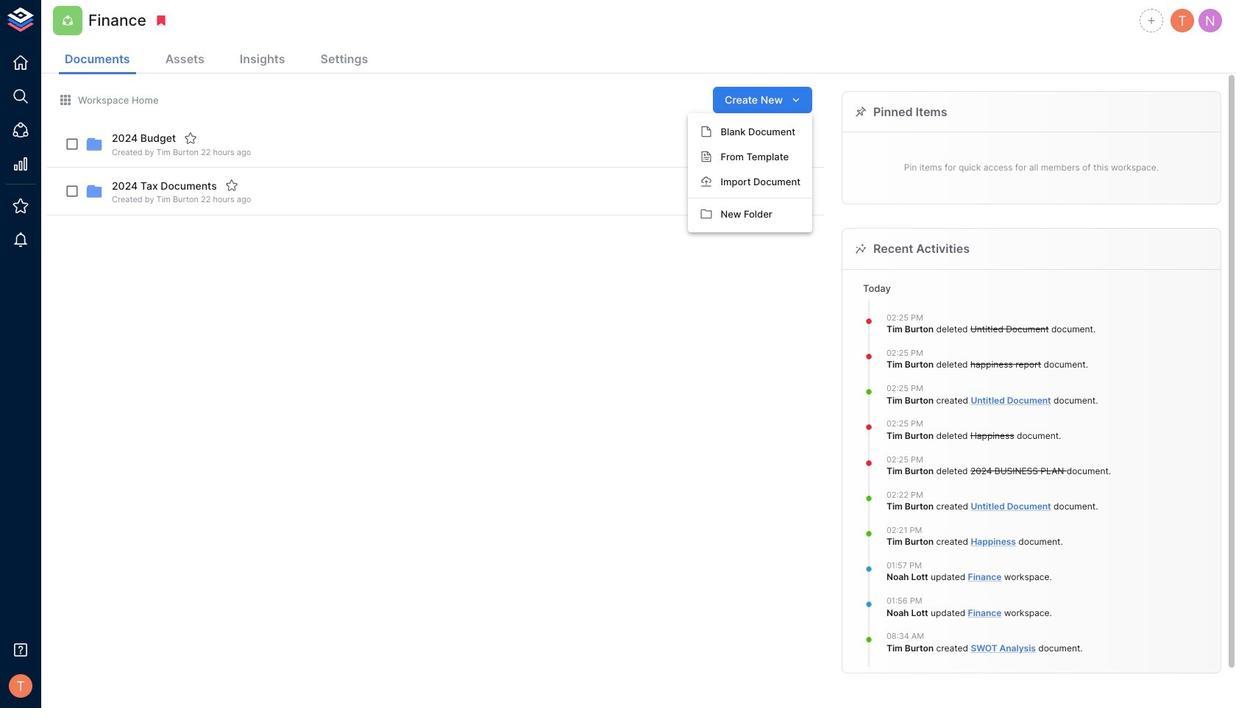 Task type: vqa. For each thing, say whether or not it's contained in the screenshot.
the rightmost Favorite image
yes



Task type: locate. For each thing, give the bounding box(es) containing it.
1 vertical spatial favorite image
[[225, 179, 238, 192]]

0 horizontal spatial favorite image
[[184, 132, 197, 145]]

0 vertical spatial favorite image
[[184, 132, 197, 145]]

favorite image
[[184, 132, 197, 145], [225, 179, 238, 192]]



Task type: describe. For each thing, give the bounding box(es) containing it.
1 horizontal spatial favorite image
[[225, 179, 238, 192]]

remove bookmark image
[[154, 14, 168, 27]]



